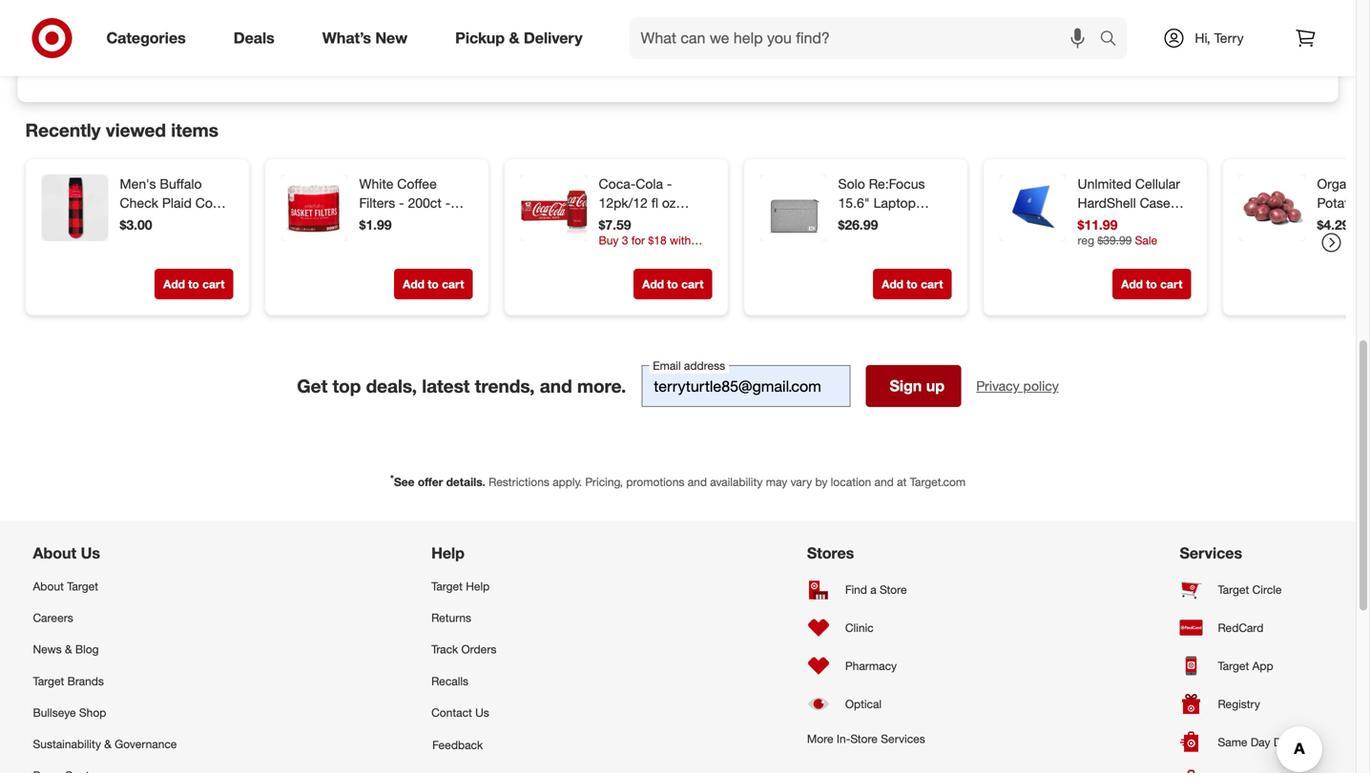 Task type: describe. For each thing, give the bounding box(es) containing it.
hardshell
[[1078, 195, 1136, 212]]

socks
[[155, 214, 192, 231]]

- inside solo re:focus 15.6" laptop sleeve - gray
[[882, 214, 887, 231]]

blog
[[75, 643, 99, 657]]

gray
[[891, 214, 919, 231]]

to for unlmited cellular hardshell case for apple 11-inch macbook air - blue
[[1146, 277, 1157, 292]]

case
[[1140, 195, 1171, 212]]

vary
[[791, 475, 812, 490]]

delivery for same day delivery
[[1274, 735, 1315, 750]]

add to cart for white coffee filters - 200ct - market pantry™
[[403, 277, 464, 292]]

privacy policy
[[976, 378, 1059, 395]]

*
[[390, 473, 394, 485]]

target help link
[[431, 571, 553, 603]]

- right 200ct
[[445, 195, 450, 212]]

white coffee filters - 200ct - market pantry™ image
[[281, 175, 348, 242]]

add to cart for coca-cola - 12pk/12 fl oz cans
[[642, 277, 704, 292]]

unlmited cellular hardshell case for apple 11-inch macbook air - blue
[[1078, 176, 1181, 269]]

bullseye
[[33, 706, 76, 720]]

track
[[431, 643, 458, 657]]

12
[[198, 271, 213, 288]]

& for pickup
[[509, 29, 520, 47]]

add to cart button for white coffee filters - 200ct - market pantry™
[[394, 269, 473, 300]]

here.
[[903, 55, 937, 74]]

target circle
[[1218, 583, 1282, 597]]

recalls
[[431, 674, 469, 689]]

& for news
[[65, 643, 72, 657]]

deals,
[[366, 375, 417, 397]]

cart for unlmited cellular hardshell case for apple 11-inch macbook air - blue
[[1160, 277, 1183, 292]]

cart for men's buffalo check plaid cozy crew socks with gift card holder - wondershop™ red/black 6-12
[[202, 277, 225, 292]]

restrictions
[[489, 475, 549, 490]]

sustainability
[[33, 738, 101, 752]]

about us
[[33, 544, 100, 563]]

- inside unlmited cellular hardshell case for apple 11-inch macbook air - blue
[[1159, 233, 1164, 250]]

more in-store services link
[[807, 724, 925, 755]]

what's
[[322, 29, 371, 47]]

pickup & delivery
[[455, 29, 583, 47]]

to for men's buffalo check plaid cozy crew socks with gift card holder - wondershop™ red/black 6-12
[[188, 277, 199, 292]]

deals link
[[217, 17, 298, 59]]

get top deals, latest trends, and more.
[[297, 375, 626, 397]]

item
[[837, 55, 866, 74]]

returns
[[431, 611, 471, 625]]

categories link
[[90, 17, 210, 59]]

11-
[[1136, 214, 1156, 231]]

unlmited cellular hardshell case for apple 11-inch macbook air - blue image
[[999, 175, 1066, 242]]

items for your
[[659, 15, 717, 42]]

$4.29
[[1317, 217, 1350, 234]]

1 horizontal spatial save
[[640, 55, 674, 74]]

sustainability & governance
[[33, 738, 177, 752]]

15.6"
[[838, 195, 870, 212]]

- left 200ct
[[399, 195, 404, 212]]

sign up
[[890, 377, 945, 396]]

top
[[333, 375, 361, 397]]

gift
[[120, 233, 141, 250]]

0 horizontal spatial services
[[881, 732, 925, 747]]

unlmited
[[1078, 176, 1132, 192]]

news
[[33, 643, 62, 657]]

to for coca-cola - 12pk/12 fl oz cans
[[667, 277, 678, 292]]

white coffee filters - 200ct - market pantry™ link
[[359, 175, 469, 231]]

add for white coffee filters - 200ct - market pantry™
[[403, 277, 425, 292]]

news & blog
[[33, 643, 99, 657]]

categories
[[106, 29, 186, 47]]

for inside unlmited cellular hardshell case for apple 11-inch macbook air - blue
[[1078, 214, 1094, 231]]

your
[[607, 15, 653, 42]]

sign up button
[[866, 366, 961, 408]]

optical link
[[807, 685, 925, 724]]

recalls link
[[431, 666, 553, 697]]

later
[[758, 15, 805, 42]]

- inside coca-cola - 12pk/12 fl oz cans
[[667, 176, 672, 192]]

men's
[[120, 176, 156, 192]]

careers
[[33, 611, 73, 625]]

latest
[[422, 375, 470, 397]]

about for about us
[[33, 544, 76, 563]]

terry
[[1214, 30, 1244, 46]]

us for about us
[[81, 544, 100, 563]]

store for in-
[[851, 732, 878, 747]]

what's new link
[[306, 17, 431, 59]]

optical
[[845, 697, 882, 712]]

contact us
[[431, 706, 489, 720]]

cart for coca-cola - 12pk/12 fl oz cans
[[681, 277, 704, 292]]

$39.99
[[1098, 234, 1132, 248]]

fl
[[651, 195, 658, 212]]

1 horizontal spatial and
[[688, 475, 707, 490]]

6-
[[186, 271, 198, 288]]

get
[[297, 375, 328, 397]]

$7.59
[[599, 217, 631, 234]]

target for target app
[[1218, 659, 1249, 673]]

day
[[1251, 735, 1270, 750]]

track orders
[[431, 643, 497, 657]]

cellular
[[1135, 176, 1180, 192]]

- inside men's buffalo check plaid cozy crew socks with gift card holder - wondershop™ red/black 6-12
[[222, 233, 227, 250]]

careers link
[[33, 603, 177, 634]]

pantry™
[[404, 214, 451, 231]]

pricing,
[[585, 475, 623, 490]]

cozy
[[195, 195, 226, 212]]

find a store link
[[807, 571, 925, 609]]

organic
[[1317, 176, 1364, 192]]

the
[[811, 55, 832, 74]]

target circle link
[[1180, 571, 1323, 609]]

add to cart button for unlmited cellular hardshell case for apple 11-inch macbook air - blue
[[1113, 269, 1191, 300]]

cans
[[599, 214, 630, 231]]

re:focus
[[869, 176, 925, 192]]

viewed
[[106, 119, 166, 141]]

to for white coffee filters - 200ct - market pantry™
[[428, 277, 439, 292]]

target app link
[[1180, 647, 1323, 685]]

contact
[[431, 706, 472, 720]]

2 horizontal spatial and
[[875, 475, 894, 490]]

hi, terry
[[1195, 30, 1244, 46]]

feedback button
[[431, 729, 553, 763]]

white
[[359, 176, 393, 192]]

shop
[[79, 706, 106, 720]]

redcard link
[[1180, 609, 1323, 647]]

add to cart button for men's buffalo check plaid cozy crew socks with gift card holder - wondershop™ red/black 6-12
[[155, 269, 233, 300]]

returns link
[[431, 603, 553, 634]]

inch
[[1156, 214, 1181, 231]]

feedback
[[432, 739, 483, 753]]



Task type: vqa. For each thing, say whether or not it's contained in the screenshot.
3rd add to cart button from the right
yes



Task type: locate. For each thing, give the bounding box(es) containing it.
cart right 6-
[[202, 277, 225, 292]]

store for a
[[880, 583, 907, 597]]

card
[[145, 233, 174, 250]]

1 vertical spatial store
[[851, 732, 878, 747]]

- right holder
[[222, 233, 227, 250]]

store
[[880, 583, 907, 597], [851, 732, 878, 747]]

4 add from the left
[[882, 277, 904, 292]]

about up careers
[[33, 580, 64, 594]]

1 horizontal spatial &
[[104, 738, 111, 752]]

for left later.
[[678, 55, 696, 74]]

filters
[[359, 195, 395, 212]]

0 horizontal spatial help
[[431, 544, 465, 563]]

us right contact
[[475, 706, 489, 720]]

delivery inside same day delivery link
[[1274, 735, 1315, 750]]

men's buffalo check plaid cozy crew socks with gift card holder - wondershop™ red/black 6-12 link
[[120, 175, 229, 288]]

add down fl
[[642, 277, 664, 292]]

oz
[[662, 195, 676, 212]]

recently
[[25, 119, 101, 141]]

2 horizontal spatial &
[[509, 29, 520, 47]]

delivery up buy,
[[524, 29, 583, 47]]

0 vertical spatial &
[[509, 29, 520, 47]]

delivery for pickup & delivery
[[524, 29, 583, 47]]

add for coca-cola - 12pk/12 fl oz cans
[[642, 277, 664, 292]]

you
[[431, 55, 456, 74]]

and left availability at the bottom
[[688, 475, 707, 490]]

cart inside the $26.99 add to cart
[[921, 277, 943, 292]]

services down optical link
[[881, 732, 925, 747]]

& left blog
[[65, 643, 72, 657]]

target up the returns
[[431, 580, 463, 594]]

3 add to cart button from the left
[[634, 269, 712, 300]]

and left the at
[[875, 475, 894, 490]]

red/black
[[120, 271, 182, 288]]

air
[[1139, 233, 1155, 250]]

0 horizontal spatial delivery
[[524, 29, 583, 47]]

may
[[766, 475, 787, 490]]

0 horizontal spatial for
[[678, 55, 696, 74]]

1 vertical spatial save
[[640, 55, 674, 74]]

0 horizontal spatial us
[[81, 544, 100, 563]]

offer
[[418, 475, 443, 490]]

store down optical link
[[851, 732, 878, 747]]

privacy
[[976, 378, 1020, 395]]

1 horizontal spatial delivery
[[1274, 735, 1315, 750]]

to
[[546, 55, 559, 74], [188, 277, 199, 292], [428, 277, 439, 292], [667, 277, 678, 292], [907, 277, 918, 292], [1146, 277, 1157, 292]]

200ct
[[408, 195, 442, 212]]

cart down solo re:focus 15.6" laptop sleeve - gray link on the right
[[921, 277, 943, 292]]

if
[[419, 55, 427, 74]]

5 add to cart button from the left
[[1113, 269, 1191, 300]]

4 add to cart from the left
[[1121, 277, 1183, 292]]

add inside the $26.99 add to cart
[[882, 277, 904, 292]]

same
[[1218, 735, 1248, 750]]

up
[[926, 377, 945, 396]]

same day delivery link
[[1180, 724, 1323, 762]]

add to cart for men's buffalo check plaid cozy crew socks with gift card holder - wondershop™ red/black 6-12
[[163, 277, 225, 292]]

2 horizontal spatial for
[[1078, 214, 1094, 231]]

$26.99 add to cart
[[838, 217, 943, 292]]

2 add to cart button from the left
[[394, 269, 473, 300]]

1 vertical spatial for
[[678, 55, 696, 74]]

with
[[196, 214, 220, 231]]

details.
[[446, 475, 486, 490]]

about for about target
[[33, 580, 64, 594]]

1 horizontal spatial us
[[475, 706, 489, 720]]

0 vertical spatial delivery
[[524, 29, 583, 47]]

add for unlmited cellular hardshell case for apple 11-inch macbook air - blue
[[1121, 277, 1143, 292]]

cola
[[636, 176, 663, 192]]

target down about us
[[67, 580, 98, 594]]

items
[[659, 15, 717, 42], [171, 119, 218, 141]]

add to cart button down pantry™
[[394, 269, 473, 300]]

to down gray
[[907, 277, 918, 292]]

0 horizontal spatial store
[[851, 732, 878, 747]]

0 vertical spatial for
[[723, 15, 752, 42]]

target left app
[[1218, 659, 1249, 673]]

aren't
[[460, 55, 499, 74]]

1 vertical spatial help
[[466, 580, 490, 594]]

cart for white coffee filters - 200ct - market pantry™
[[442, 277, 464, 292]]

target brands link
[[33, 666, 177, 697]]

4 add to cart button from the left
[[873, 269, 952, 300]]

0 vertical spatial us
[[81, 544, 100, 563]]

target left "circle"
[[1218, 583, 1249, 597]]

target for target circle
[[1218, 583, 1249, 597]]

target for target brands
[[33, 674, 64, 689]]

check
[[120, 195, 158, 212]]

1 vertical spatial about
[[33, 580, 64, 594]]

& inside the sustainability & governance link
[[104, 738, 111, 752]]

4 cart from the left
[[921, 277, 943, 292]]

stores
[[807, 544, 854, 563]]

keep
[[773, 55, 807, 74]]

target down news on the bottom left
[[33, 674, 64, 689]]

target inside 'link'
[[431, 580, 463, 594]]

0 horizontal spatial &
[[65, 643, 72, 657]]

add to cart button for solo re:focus 15.6" laptop sleeve - gray
[[873, 269, 952, 300]]

0 horizontal spatial items
[[171, 119, 218, 141]]

add to cart button down air
[[1113, 269, 1191, 300]]

for up reg
[[1078, 214, 1094, 231]]

help up target help
[[431, 544, 465, 563]]

market
[[359, 214, 401, 231]]

$11.99
[[1078, 217, 1118, 234]]

laptop
[[874, 195, 916, 212]]

men's buffalo check plaid cozy crew socks with gift card holder - wondershop™ red/black 6-12 image
[[42, 175, 108, 242], [42, 175, 108, 242]]

0 vertical spatial services
[[1180, 544, 1242, 563]]

and left more.
[[540, 375, 572, 397]]

to down pantry™
[[428, 277, 439, 292]]

delivery right day
[[1274, 735, 1315, 750]]

cart down the "inch"
[[1160, 277, 1183, 292]]

add to cart down oz
[[642, 277, 704, 292]]

$3.00
[[120, 217, 152, 234]]

bullseye shop link
[[33, 697, 177, 729]]

services up target circle
[[1180, 544, 1242, 563]]

1 horizontal spatial services
[[1180, 544, 1242, 563]]

us
[[81, 544, 100, 563], [475, 706, 489, 720]]

add down pantry™
[[403, 277, 425, 292]]

1 vertical spatial items
[[171, 119, 218, 141]]

5 cart from the left
[[1160, 277, 1183, 292]]

what's new
[[322, 29, 408, 47]]

for up we'll
[[723, 15, 752, 42]]

items up if you aren't ready to buy, select save for later. we'll keep the item safe here.
[[659, 15, 717, 42]]

add to cart button down oz
[[634, 269, 712, 300]]

add to cart down the wondershop™
[[163, 277, 225, 292]]

ready
[[503, 55, 542, 74]]

0 vertical spatial help
[[431, 544, 465, 563]]

add to cart for unlmited cellular hardshell case for apple 11-inch macbook air - blue
[[1121, 277, 1183, 292]]

and
[[540, 375, 572, 397], [688, 475, 707, 490], [875, 475, 894, 490]]

1 horizontal spatial help
[[466, 580, 490, 594]]

organic red potatoes - 3lb image
[[1239, 175, 1306, 242], [1239, 175, 1306, 242]]

target.com
[[910, 475, 966, 490]]

policy
[[1023, 378, 1059, 395]]

& down bullseye shop link
[[104, 738, 111, 752]]

add to cart button
[[155, 269, 233, 300], [394, 269, 473, 300], [634, 269, 712, 300], [873, 269, 952, 300], [1113, 269, 1191, 300]]

app
[[1252, 659, 1273, 673]]

about up 'about target' on the left bottom of page
[[33, 544, 76, 563]]

crew
[[120, 214, 151, 231]]

1 add to cart from the left
[[163, 277, 225, 292]]

1 add to cart button from the left
[[155, 269, 233, 300]]

& up ready
[[509, 29, 520, 47]]

solo re:focus 15.6" laptop sleeve - gray image
[[760, 175, 827, 242], [760, 175, 827, 242]]

1 horizontal spatial store
[[880, 583, 907, 597]]

to down air
[[1146, 277, 1157, 292]]

delivery inside pickup & delivery link
[[524, 29, 583, 47]]

help inside 'link'
[[466, 580, 490, 594]]

organic r $4.29
[[1317, 176, 1370, 234]]

registry
[[1218, 697, 1260, 712]]

cart down the coca-cola - 12pk/12 fl oz cans link
[[681, 277, 704, 292]]

add down gray
[[882, 277, 904, 292]]

to down oz
[[667, 277, 678, 292]]

1 vertical spatial delivery
[[1274, 735, 1315, 750]]

to inside the $26.99 add to cart
[[907, 277, 918, 292]]

& inside news & blog link
[[65, 643, 72, 657]]

- right air
[[1159, 233, 1164, 250]]

2 vertical spatial for
[[1078, 214, 1094, 231]]

target app
[[1218, 659, 1273, 673]]

0 vertical spatial items
[[659, 15, 717, 42]]

What can we help you find? suggestions appear below search field
[[629, 17, 1104, 59]]

hi,
[[1195, 30, 1211, 46]]

registry link
[[1180, 685, 1323, 724]]

2 add to cart from the left
[[403, 277, 464, 292]]

add
[[163, 277, 185, 292], [403, 277, 425, 292], [642, 277, 664, 292], [882, 277, 904, 292], [1121, 277, 1143, 292]]

organic r link
[[1317, 175, 1370, 213]]

to down the wondershop™
[[188, 277, 199, 292]]

add left 6-
[[163, 277, 185, 292]]

3 cart from the left
[[681, 277, 704, 292]]

& inside pickup & delivery link
[[509, 29, 520, 47]]

to left buy,
[[546, 55, 559, 74]]

reg
[[1078, 234, 1094, 248]]

1 horizontal spatial for
[[723, 15, 752, 42]]

0 vertical spatial about
[[33, 544, 76, 563]]

5 add from the left
[[1121, 277, 1143, 292]]

target brands
[[33, 674, 104, 689]]

sale
[[1135, 234, 1158, 248]]

1 cart from the left
[[202, 277, 225, 292]]

3 add to cart from the left
[[642, 277, 704, 292]]

blue
[[1078, 252, 1105, 269]]

store right a
[[880, 583, 907, 597]]

target inside "link"
[[33, 674, 64, 689]]

save right the select
[[640, 55, 674, 74]]

1 vertical spatial us
[[475, 706, 489, 720]]

0 horizontal spatial and
[[540, 375, 572, 397]]

target
[[67, 580, 98, 594], [431, 580, 463, 594], [1218, 583, 1249, 597], [1218, 659, 1249, 673], [33, 674, 64, 689]]

2 about from the top
[[33, 580, 64, 594]]

trends,
[[475, 375, 535, 397]]

sign
[[890, 377, 922, 396]]

coca-cola - 12pk/12 fl oz cans image
[[521, 175, 587, 242], [521, 175, 587, 242]]

0 vertical spatial save
[[551, 15, 601, 42]]

add to cart button down the wondershop™
[[155, 269, 233, 300]]

1 about from the top
[[33, 544, 76, 563]]

save
[[551, 15, 601, 42], [640, 55, 674, 74]]

- left gray
[[882, 214, 887, 231]]

add to cart button down gray
[[873, 269, 952, 300]]

track orders link
[[431, 634, 553, 666]]

items for viewed
[[171, 119, 218, 141]]

items up buffalo on the top left of page
[[171, 119, 218, 141]]

add for men's buffalo check plaid cozy crew socks with gift card holder - wondershop™ red/black 6-12
[[163, 277, 185, 292]]

-
[[667, 176, 672, 192], [399, 195, 404, 212], [445, 195, 450, 212], [882, 214, 887, 231], [222, 233, 227, 250], [1159, 233, 1164, 250]]

0 horizontal spatial save
[[551, 15, 601, 42]]

clinic
[[845, 621, 874, 635]]

add to cart down air
[[1121, 277, 1183, 292]]

1 vertical spatial &
[[65, 643, 72, 657]]

1 horizontal spatial items
[[659, 15, 717, 42]]

target for target help
[[431, 580, 463, 594]]

add to cart down pantry™
[[403, 277, 464, 292]]

us for contact us
[[475, 706, 489, 720]]

cart down pantry™
[[442, 277, 464, 292]]

- up oz
[[667, 176, 672, 192]]

coffee
[[397, 176, 437, 192]]

r
[[1368, 176, 1370, 192]]

help up returns link
[[466, 580, 490, 594]]

solo re:focus 15.6" laptop sleeve - gray
[[838, 176, 925, 231]]

None text field
[[641, 366, 850, 408]]

apply.
[[553, 475, 582, 490]]

men's buffalo check plaid cozy crew socks with gift card holder - wondershop™ red/black 6-12
[[120, 176, 227, 288]]

sleeve
[[838, 214, 878, 231]]

more.
[[577, 375, 626, 397]]

find a store
[[845, 583, 907, 597]]

2 cart from the left
[[442, 277, 464, 292]]

1 add from the left
[[163, 277, 185, 292]]

us up the about target link
[[81, 544, 100, 563]]

add down air
[[1121, 277, 1143, 292]]

add to cart button for coca-cola - 12pk/12 fl oz cans
[[634, 269, 712, 300]]

later.
[[700, 55, 732, 74]]

find
[[845, 583, 867, 597]]

buy,
[[563, 55, 591, 74]]

2 add from the left
[[403, 277, 425, 292]]

2 vertical spatial &
[[104, 738, 111, 752]]

promotions
[[626, 475, 684, 490]]

1 vertical spatial services
[[881, 732, 925, 747]]

0 vertical spatial store
[[880, 583, 907, 597]]

news & blog link
[[33, 634, 177, 666]]

cart
[[202, 277, 225, 292], [442, 277, 464, 292], [681, 277, 704, 292], [921, 277, 943, 292], [1160, 277, 1183, 292]]

& for sustainability
[[104, 738, 111, 752]]

save up buy,
[[551, 15, 601, 42]]

3 add from the left
[[642, 277, 664, 292]]



